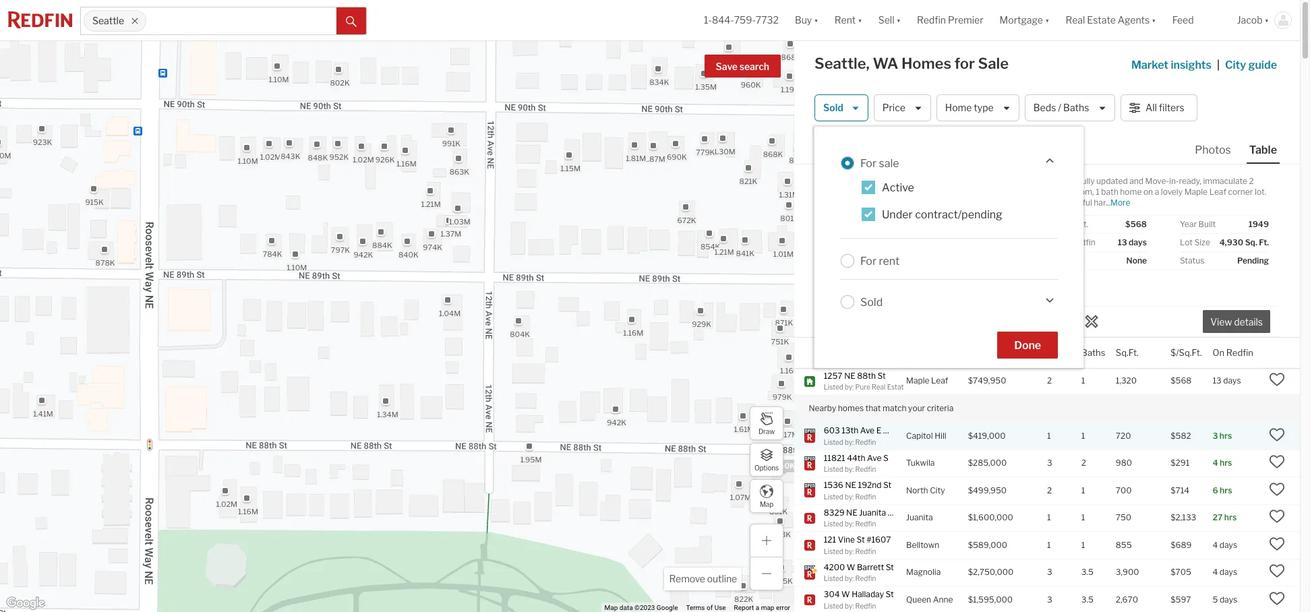 Task type: describe. For each thing, give the bounding box(es) containing it.
listed for 8329
[[824, 520, 844, 528]]

buy ▾ button
[[795, 0, 819, 40]]

redfin inside "11821 44th ave s listed by: redfin"
[[855, 465, 876, 473]]

by: inside 603 13th ave e #4001 listed by: redfin
[[845, 438, 854, 446]]

0 horizontal spatial on
[[1058, 237, 1069, 247]]

dialog containing for sale
[[815, 127, 1084, 368]]

3 for 3,900
[[1047, 567, 1052, 578]]

1 horizontal spatial on redfin
[[1213, 347, 1254, 358]]

for rent
[[860, 255, 900, 267]]

price
[[883, 102, 906, 114]]

750k
[[775, 461, 795, 470]]

▾ for mortgage ▾
[[1045, 14, 1050, 26]]

3.5 for 2,670
[[1082, 595, 1094, 605]]

11821 44th ave s listed by: redfin
[[824, 453, 889, 473]]

listed for 1257
[[824, 383, 844, 391]]

by: for 11821
[[845, 465, 854, 473]]

by: for 1257
[[845, 383, 854, 391]]

save search button
[[704, 55, 781, 78]]

vine
[[838, 535, 855, 545]]

terms of use
[[686, 604, 726, 612]]

3 for 2,670
[[1047, 595, 1052, 605]]

3 up '4 hrs'
[[1213, 431, 1218, 441]]

estate inside dropdown button
[[1087, 14, 1116, 26]]

redfin inside 304 w halladay st listed by: redfin
[[855, 602, 876, 610]]

queen
[[906, 595, 931, 605]]

table
[[1249, 144, 1277, 156]]

$1,595,000
[[968, 595, 1013, 605]]

1 horizontal spatial juanita
[[906, 513, 933, 523]]

map for map
[[760, 500, 774, 508]]

1 horizontal spatial 863k
[[771, 530, 791, 539]]

121
[[824, 535, 836, 545]]

for for for rent
[[860, 255, 877, 267]]

w for 304
[[842, 589, 850, 600]]

1 vertical spatial 868k
[[763, 149, 783, 159]]

on
[[1144, 187, 1153, 197]]

834k
[[650, 77, 669, 87]]

1.81m
[[626, 153, 646, 163]]

sold inside "button"
[[823, 102, 843, 114]]

favorite this home image for 3 hrs
[[1269, 427, 1285, 443]]

690k
[[667, 152, 687, 162]]

960k
[[741, 80, 761, 89]]

ne for 1257
[[844, 371, 856, 381]]

ave for 13th
[[860, 426, 875, 436]]

841k
[[736, 249, 755, 258]]

1,320
[[1116, 376, 1137, 386]]

2 horizontal spatial 1.02m
[[353, 155, 374, 164]]

by: for 4200
[[845, 575, 854, 583]]

$714
[[1171, 485, 1190, 496]]

by: for 8329
[[845, 520, 854, 528]]

view details
[[1211, 316, 1263, 328]]

days up 'none'
[[1129, 237, 1147, 247]]

s
[[883, 453, 889, 463]]

0 horizontal spatial heading
[[821, 298, 931, 334]]

redfin inside 121 vine st #1607 listed by: redfin
[[855, 547, 876, 555]]

2 right $499,950 at right bottom
[[1047, 485, 1052, 496]]

redfin left premier
[[917, 14, 946, 26]]

favorite this home image for 6 hrs
[[1269, 481, 1285, 498]]

st inside 121 vine st #1607 listed by: redfin
[[857, 535, 865, 545]]

923k
[[33, 137, 52, 146]]

that
[[866, 403, 881, 413]]

save search
[[716, 61, 769, 72]]

magnolia
[[906, 567, 941, 578]]

1 left 750
[[1082, 513, 1085, 523]]

ne for 1536
[[845, 480, 856, 490]]

real estate agents ▾ link
[[1066, 0, 1156, 40]]

hrs for 3 hrs
[[1220, 431, 1232, 441]]

6 hrs
[[1213, 485, 1232, 496]]

all filters
[[1146, 102, 1185, 114]]

days for $597
[[1220, 595, 1238, 605]]

751k
[[771, 337, 789, 346]]

915k
[[85, 197, 104, 206]]

700
[[1116, 485, 1132, 496]]

1 horizontal spatial heading
[[938, 298, 1041, 334]]

991k
[[442, 138, 461, 148]]

871k
[[775, 318, 793, 328]]

map region
[[0, 0, 834, 612]]

st for 192nd
[[883, 480, 892, 490]]

▾ for buy ▾
[[814, 14, 819, 26]]

seattle,
[[815, 55, 870, 72]]

tastefully updated and move-in-ready, immaculate 2 bedroom, 1 bath home on a lovely maple leaf corner lot. beautiful har...
[[1058, 176, 1267, 208]]

0 horizontal spatial 13 days
[[1118, 237, 1147, 247]]

©2023
[[635, 604, 655, 612]]

updated
[[1097, 176, 1128, 186]]

st for 88th
[[878, 371, 886, 381]]

listed for 1536
[[824, 493, 844, 501]]

home
[[945, 102, 972, 114]]

none
[[1127, 256, 1147, 266]]

view
[[1211, 316, 1232, 328]]

wa
[[873, 55, 898, 72]]

0 vertical spatial 1.10m
[[269, 74, 289, 84]]

2 left 980
[[1082, 458, 1086, 468]]

304
[[824, 589, 840, 600]]

pending
[[1237, 256, 1269, 266]]

listed for 11821
[[824, 465, 844, 473]]

$291
[[1171, 458, 1190, 468]]

guide
[[1249, 59, 1277, 71]]

1 vertical spatial city
[[930, 485, 945, 496]]

$1,600,000
[[968, 513, 1013, 523]]

3.5 for 3,900
[[1082, 567, 1094, 578]]

price button
[[874, 94, 931, 121]]

more link
[[1111, 198, 1131, 208]]

hrs for 27 hrs
[[1225, 513, 1237, 523]]

1 vertical spatial a
[[756, 604, 759, 612]]

4 for $291
[[1213, 458, 1218, 468]]

884k
[[372, 240, 392, 250]]

855
[[1116, 540, 1132, 550]]

redfin premier
[[917, 14, 984, 26]]

seattle, wa homes for sale
[[815, 55, 1009, 72]]

real inside dropdown button
[[1066, 14, 1085, 26]]

$/sq.ft.
[[1171, 347, 1202, 358]]

1 horizontal spatial 942k
[[607, 418, 626, 427]]

favorite this home image for 27 hrs
[[1269, 509, 1285, 525]]

map button
[[750, 479, 784, 513]]

done button
[[997, 332, 1058, 359]]

rent ▾ button
[[827, 0, 870, 40]]

homes
[[838, 403, 864, 413]]

report
[[734, 604, 754, 612]]

11821
[[824, 453, 845, 463]]

2 down beds button
[[1047, 376, 1052, 386]]

1 vertical spatial baths
[[1082, 347, 1106, 358]]

built
[[1199, 219, 1216, 229]]

favorite this home image for 5 days
[[1269, 591, 1285, 607]]

remove outline button
[[665, 568, 742, 591]]

of
[[707, 604, 713, 612]]

google
[[657, 604, 678, 612]]

ready,
[[1179, 176, 1202, 186]]

mortgage ▾ button
[[992, 0, 1058, 40]]

days for $568
[[1223, 376, 1241, 386]]

report a map error link
[[734, 604, 790, 612]]

4 days for $689
[[1213, 540, 1238, 550]]

4 hrs
[[1213, 458, 1232, 468]]

all filters button
[[1121, 94, 1198, 121]]

4 for $705
[[1213, 567, 1218, 578]]

photo of 1257 ne 88th st, seattle, wa 98115 image
[[815, 165, 1047, 337]]

north city
[[906, 485, 945, 496]]

1 vertical spatial 13 days
[[1213, 376, 1241, 386]]

955k
[[773, 577, 793, 586]]

840k
[[399, 250, 419, 259]]

pending
[[823, 173, 855, 181]]

/
[[1058, 102, 1062, 114]]

nearby
[[809, 403, 836, 413]]

0 vertical spatial $568
[[1126, 219, 1147, 229]]

1 horizontal spatial city
[[1225, 59, 1246, 71]]

maple inside 1257 ne 88th st listed by: pure real estate maple leaf
[[906, 376, 930, 386]]

2 vertical spatial 1.10m
[[287, 263, 307, 272]]

1 down the 'baths' button
[[1082, 376, 1085, 386]]

1.87m
[[644, 154, 665, 163]]

move-
[[1145, 176, 1169, 186]]

1 right $1,600,000
[[1047, 513, 1051, 523]]

draw button
[[750, 407, 784, 440]]

favorite this home image for 13 days
[[1269, 372, 1285, 388]]

redfin premier button
[[909, 0, 992, 40]]

ave for 44th
[[867, 453, 882, 463]]

home type button
[[937, 94, 1020, 121]]

and
[[1130, 176, 1144, 186]]

anne
[[933, 595, 953, 605]]

1.30m
[[714, 147, 736, 156]]

844-
[[712, 14, 734, 26]]

1 horizontal spatial sold
[[860, 296, 883, 309]]

603 13th ave e #4001 listed by: redfin
[[824, 426, 908, 446]]

premier
[[948, 14, 984, 26]]

buy ▾
[[795, 14, 819, 26]]

1 vertical spatial ft.
[[1259, 237, 1269, 247]]

rent ▾ button
[[835, 0, 862, 40]]

nearby homes that match your criteria
[[809, 403, 954, 413]]



Task type: vqa. For each thing, say whether or not it's contained in the screenshot.


Task type: locate. For each thing, give the bounding box(es) containing it.
estate up match
[[887, 383, 908, 391]]

0 horizontal spatial leaf
[[931, 376, 948, 386]]

0 vertical spatial 4
[[1213, 458, 1218, 468]]

0 vertical spatial 3.5
[[1082, 567, 1094, 578]]

2 ▾ from the left
[[858, 14, 862, 26]]

listed inside 121 vine st #1607 listed by: redfin
[[824, 547, 844, 555]]

st right barrett
[[886, 562, 894, 572]]

0 horizontal spatial real
[[872, 383, 886, 391]]

days down on redfin button
[[1223, 376, 1241, 386]]

by: inside 4200 w barrett st listed by: redfin
[[845, 575, 854, 583]]

on down $/sq.
[[1058, 237, 1069, 247]]

0 horizontal spatial 863k
[[450, 167, 469, 176]]

st for halladay
[[886, 589, 894, 600]]

st right 192nd
[[883, 480, 892, 490]]

days for $705
[[1220, 567, 1238, 578]]

maple down ready,
[[1185, 187, 1208, 197]]

0 vertical spatial a
[[1155, 187, 1159, 197]]

baths down 'x-out this home' icon
[[1082, 347, 1106, 358]]

listed inside "11821 44th ave s listed by: redfin"
[[824, 465, 844, 473]]

4200 w barrett st link
[[824, 562, 894, 573]]

favorite this home image for 4 hrs
[[1269, 454, 1285, 470]]

sold down the for rent
[[860, 296, 883, 309]]

4 up the 5
[[1213, 567, 1218, 578]]

1 vertical spatial 1.10m
[[238, 156, 258, 166]]

0 vertical spatial estate
[[1087, 14, 1116, 26]]

4,930 sq. ft.
[[1220, 237, 1269, 247]]

5 by: from the top
[[845, 520, 854, 528]]

listed down 11821 on the right of the page
[[824, 465, 844, 473]]

▾ for sell ▾
[[897, 14, 901, 26]]

redfin down "121 vine st #1607" link
[[855, 547, 876, 555]]

buy ▾ button
[[787, 0, 827, 40]]

0 horizontal spatial 1.21m
[[421, 199, 441, 208]]

a inside tastefully updated and move-in-ready, immaculate 2 bedroom, 1 bath home on a lovely maple leaf corner lot. beautiful har...
[[1155, 187, 1159, 197]]

by: down 44th
[[845, 465, 854, 473]]

favorite this home image for 4 days
[[1269, 563, 1285, 580]]

by: inside 1536 ne 192nd st listed by: redfin
[[845, 493, 854, 501]]

redfin down 192nd
[[855, 493, 876, 501]]

2 inside tastefully updated and move-in-ready, immaculate 2 bedroom, 1 bath home on a lovely maple leaf corner lot. beautiful har...
[[1249, 176, 1254, 186]]

on redfin down $/sq. ft. at the right of page
[[1058, 237, 1096, 247]]

▾ right jacob
[[1265, 14, 1269, 26]]

feed button
[[1164, 0, 1229, 40]]

7 by: from the top
[[845, 575, 854, 583]]

0 horizontal spatial estate
[[887, 383, 908, 391]]

on inside button
[[1213, 347, 1225, 358]]

redfin down halladay
[[855, 602, 876, 610]]

3 4 from the top
[[1213, 567, 1218, 578]]

0 horizontal spatial ft.
[[1079, 219, 1089, 229]]

baths right /
[[1064, 102, 1089, 114]]

use
[[715, 604, 726, 612]]

estate left agents
[[1087, 14, 1116, 26]]

6 by: from the top
[[845, 547, 854, 555]]

0 vertical spatial on redfin
[[1058, 237, 1096, 247]]

5 days
[[1213, 595, 1238, 605]]

868k left 836k in the top of the page
[[763, 149, 783, 159]]

heading up done in the right bottom of the page
[[938, 298, 1041, 334]]

real right the pure
[[872, 383, 886, 391]]

4200 w barrett st listed by: redfin
[[824, 562, 894, 583]]

0 horizontal spatial city
[[930, 485, 945, 496]]

contract/pending
[[915, 208, 1003, 221]]

5 listed from the top
[[824, 520, 844, 528]]

▾ right buy
[[814, 14, 819, 26]]

0 vertical spatial ave
[[860, 426, 875, 436]]

1.04m
[[439, 308, 461, 318]]

1 vertical spatial 1.21m
[[715, 247, 734, 256]]

2 for from the top
[[860, 255, 877, 267]]

1 left 855
[[1082, 540, 1085, 550]]

real
[[1066, 14, 1085, 26], [872, 383, 886, 391]]

2
[[1249, 176, 1254, 186], [1047, 376, 1052, 386], [1082, 458, 1086, 468], [1047, 485, 1052, 496]]

2 4 days from the top
[[1213, 567, 1238, 578]]

remove seattle image
[[131, 17, 139, 25]]

a right on
[[1155, 187, 1159, 197]]

favorite this home image
[[1269, 454, 1285, 470], [1269, 481, 1285, 498], [1269, 509, 1285, 525], [1269, 536, 1285, 552]]

sell
[[878, 14, 895, 26]]

3 right $285,000
[[1047, 458, 1052, 468]]

w inside 4200 w barrett st listed by: redfin
[[847, 562, 855, 572]]

0 horizontal spatial sold
[[823, 102, 843, 114]]

criteria
[[927, 403, 954, 413]]

a left map
[[756, 604, 759, 612]]

juanita down north
[[906, 513, 933, 523]]

1 horizontal spatial 13 days
[[1213, 376, 1241, 386]]

$689
[[1171, 540, 1192, 550]]

redfin down barrett
[[855, 575, 876, 583]]

1 by: from the top
[[845, 383, 854, 391]]

redfin down $/sq. ft. at the right of page
[[1071, 237, 1096, 247]]

1 vertical spatial 4 days
[[1213, 567, 1238, 578]]

759-
[[734, 14, 756, 26]]

st right vine
[[857, 535, 865, 545]]

1 3.5 from the top
[[1082, 567, 1094, 578]]

data
[[620, 604, 633, 612]]

ne left 88th
[[844, 371, 856, 381]]

map right 1.07m
[[760, 500, 774, 508]]

bath
[[1101, 187, 1119, 197]]

hrs for 6 hrs
[[1220, 485, 1232, 496]]

map left data
[[605, 604, 618, 612]]

2 3.5 from the top
[[1082, 595, 1094, 605]]

ne right 1536
[[845, 480, 856, 490]]

13 up 'none'
[[1118, 237, 1127, 247]]

ne for 8329
[[846, 507, 858, 518]]

redfin down 11821 44th ave s link
[[855, 465, 876, 473]]

▾
[[814, 14, 819, 26], [858, 14, 862, 26], [897, 14, 901, 26], [1045, 14, 1050, 26], [1152, 14, 1156, 26], [1265, 14, 1269, 26]]

1 vertical spatial map
[[605, 604, 618, 612]]

st inside 1257 ne 88th st listed by: pure real estate maple leaf
[[878, 371, 886, 381]]

1 vertical spatial estate
[[887, 383, 908, 391]]

error
[[776, 604, 790, 612]]

1.31m
[[779, 190, 799, 199]]

1 horizontal spatial maple
[[1185, 187, 1208, 197]]

0 vertical spatial 13 days
[[1118, 237, 1147, 247]]

8 by: from the top
[[845, 602, 854, 610]]

1 horizontal spatial 1.02m
[[260, 152, 281, 162]]

by: for 121
[[845, 547, 854, 555]]

1 horizontal spatial on
[[1213, 347, 1225, 358]]

1.17m
[[779, 430, 799, 440]]

by: left the pure
[[845, 383, 854, 391]]

save
[[716, 61, 738, 72]]

2 by: from the top
[[845, 438, 854, 446]]

5 ▾ from the left
[[1152, 14, 1156, 26]]

listed down 603
[[824, 438, 844, 446]]

6 listed from the top
[[824, 547, 844, 555]]

974k
[[423, 242, 442, 252]]

on redfin down view details at the right bottom of page
[[1213, 347, 1254, 358]]

#1607
[[867, 535, 891, 545]]

leaf down immaculate
[[1210, 187, 1227, 197]]

listed down the 8329
[[824, 520, 844, 528]]

redfin down '603 13th ave e #4001' link
[[855, 438, 876, 446]]

13
[[1118, 237, 1127, 247], [1213, 376, 1222, 386]]

1 vertical spatial 4
[[1213, 540, 1218, 550]]

4 days down 27 hrs
[[1213, 540, 1238, 550]]

under
[[882, 208, 913, 221]]

mortgage
[[1000, 14, 1043, 26]]

map inside map button
[[760, 500, 774, 508]]

1.37m
[[441, 229, 461, 238]]

insights
[[1171, 59, 1212, 71]]

beds for beds / baths
[[1034, 102, 1056, 114]]

1 horizontal spatial $568
[[1171, 376, 1192, 386]]

1 vertical spatial for
[[860, 255, 877, 267]]

by: inside 8329 ne juanita dr listed by: redfin
[[845, 520, 854, 528]]

leaf up the criteria
[[931, 376, 948, 386]]

27 hrs
[[1213, 513, 1237, 523]]

0 horizontal spatial maple
[[906, 376, 930, 386]]

on down view
[[1213, 347, 1225, 358]]

listed for 121
[[824, 547, 844, 555]]

4 down 27
[[1213, 540, 1218, 550]]

1 vertical spatial on redfin
[[1213, 347, 1254, 358]]

1 listed from the top
[[824, 383, 844, 391]]

3.5 left 3,900
[[1082, 567, 1094, 578]]

submit search image
[[346, 16, 357, 27]]

0 horizontal spatial map
[[605, 604, 618, 612]]

ave inside 603 13th ave e #4001 listed by: redfin
[[860, 426, 875, 436]]

1257 ne 88th st listed by: pure real estate maple leaf
[[824, 371, 948, 391]]

juanita
[[859, 507, 886, 518], [906, 513, 933, 523]]

4 by: from the top
[[845, 493, 854, 501]]

0 horizontal spatial on redfin
[[1058, 237, 1096, 247]]

1.34m
[[377, 409, 398, 419]]

1 vertical spatial on
[[1213, 347, 1225, 358]]

1 left 700
[[1082, 485, 1085, 496]]

1 horizontal spatial real
[[1066, 14, 1085, 26]]

hrs
[[1220, 431, 1232, 441], [1220, 458, 1232, 468], [1220, 485, 1232, 496], [1225, 513, 1237, 523]]

by: down 13th
[[845, 438, 854, 446]]

1 vertical spatial 863k
[[771, 530, 791, 539]]

report a map error
[[734, 604, 790, 612]]

redfin inside 4200 w barrett st listed by: redfin
[[855, 575, 876, 583]]

0 vertical spatial sold
[[823, 102, 843, 114]]

1 vertical spatial 942k
[[607, 418, 626, 427]]

days down 27 hrs
[[1220, 540, 1238, 550]]

redfin inside 8329 ne juanita dr listed by: redfin
[[855, 520, 876, 528]]

▾ for jacob ▾
[[1265, 14, 1269, 26]]

heading
[[821, 298, 931, 334], [938, 298, 1041, 334]]

market insights link
[[1131, 44, 1212, 74]]

4 days up 5 days
[[1213, 567, 1238, 578]]

by:
[[845, 383, 854, 391], [845, 438, 854, 446], [845, 465, 854, 473], [845, 493, 854, 501], [845, 520, 854, 528], [845, 547, 854, 555], [845, 575, 854, 583], [845, 602, 854, 610]]

beds left /
[[1034, 102, 1056, 114]]

3 right $1,595,000
[[1047, 595, 1052, 605]]

for for for sale
[[860, 157, 877, 170]]

836k
[[789, 155, 809, 165]]

1 vertical spatial 3.5
[[1082, 595, 1094, 605]]

0 vertical spatial for
[[860, 157, 877, 170]]

listed inside 4200 w barrett st listed by: redfin
[[824, 575, 844, 583]]

3 right $2,750,000
[[1047, 567, 1052, 578]]

1 horizontal spatial leaf
[[1210, 187, 1227, 197]]

1 vertical spatial $568
[[1171, 376, 1192, 386]]

beds for beds
[[1047, 347, 1068, 358]]

map
[[760, 500, 774, 508], [605, 604, 618, 612]]

by: for 1536
[[845, 493, 854, 501]]

favorite this home image
[[1057, 313, 1073, 330], [1269, 372, 1285, 388], [1269, 427, 1285, 443], [1269, 563, 1285, 580], [1269, 591, 1285, 607]]

863k down 831k
[[771, 530, 791, 539]]

hrs up 6 hrs
[[1220, 458, 1232, 468]]

1.21m
[[421, 199, 441, 208], [715, 247, 734, 256]]

$285,000
[[968, 458, 1007, 468]]

1 horizontal spatial ft.
[[1259, 237, 1269, 247]]

by: down 1536 ne 192nd st link
[[845, 493, 854, 501]]

1 vertical spatial sold
[[860, 296, 883, 309]]

rent ▾
[[835, 14, 862, 26]]

0 vertical spatial 4 days
[[1213, 540, 1238, 550]]

active
[[882, 181, 914, 194]]

0 vertical spatial 1.21m
[[421, 199, 441, 208]]

2 favorite this home image from the top
[[1269, 481, 1285, 498]]

1 horizontal spatial a
[[1155, 187, 1159, 197]]

1 up har...
[[1096, 187, 1100, 197]]

1 vertical spatial 13
[[1213, 376, 1222, 386]]

0 vertical spatial 942k
[[354, 250, 373, 259]]

1536
[[824, 480, 843, 490]]

under contract/pending
[[882, 208, 1003, 221]]

0 vertical spatial city
[[1225, 59, 1246, 71]]

by: down 4200 w barrett st link at the right bottom of page
[[845, 575, 854, 583]]

estate inside 1257 ne 88th st listed by: pure real estate maple leaf
[[887, 383, 908, 391]]

980
[[1116, 458, 1132, 468]]

868k
[[781, 52, 801, 62], [763, 149, 783, 159]]

map for map data ©2023 google
[[605, 604, 618, 612]]

0 vertical spatial leaf
[[1210, 187, 1227, 197]]

search
[[740, 61, 769, 72]]

leaf inside tastefully updated and move-in-ready, immaculate 2 bedroom, 1 bath home on a lovely maple leaf corner lot. beautiful har...
[[1210, 187, 1227, 197]]

beautiful
[[1058, 198, 1092, 208]]

$499,950
[[968, 485, 1007, 496]]

real inside 1257 ne 88th st listed by: pure real estate maple leaf
[[872, 383, 886, 391]]

w inside 304 w halladay st listed by: redfin
[[842, 589, 850, 600]]

6 ▾ from the left
[[1265, 14, 1269, 26]]

ft. right $/sq.
[[1079, 219, 1089, 229]]

3 listed from the top
[[824, 465, 844, 473]]

1 horizontal spatial map
[[760, 500, 774, 508]]

st inside 304 w halladay st listed by: redfin
[[886, 589, 894, 600]]

listed for 4200
[[824, 575, 844, 583]]

redfin inside 1536 ne 192nd st listed by: redfin
[[855, 493, 876, 501]]

1.95m
[[520, 455, 542, 464]]

0 vertical spatial 863k
[[450, 167, 469, 176]]

dialog
[[815, 127, 1084, 368]]

3.5 left 2,670
[[1082, 595, 1094, 605]]

1 vertical spatial ne
[[845, 480, 856, 490]]

1 vertical spatial leaf
[[931, 376, 948, 386]]

w right '4200'
[[847, 562, 855, 572]]

$749,950
[[968, 376, 1006, 386]]

1 horizontal spatial 13
[[1213, 376, 1222, 386]]

2 vertical spatial ne
[[846, 507, 858, 518]]

2 up corner
[[1249, 176, 1254, 186]]

baths inside button
[[1064, 102, 1089, 114]]

listed down 121 on the right bottom of page
[[824, 547, 844, 555]]

1 for from the top
[[860, 157, 877, 170]]

redfin down view details at the right bottom of page
[[1227, 347, 1254, 358]]

926k
[[375, 154, 395, 164]]

4 days for $705
[[1213, 567, 1238, 578]]

market insights | city guide
[[1131, 59, 1277, 71]]

0 vertical spatial 868k
[[781, 52, 801, 62]]

listed down 1536
[[824, 493, 844, 501]]

redfin inside 603 13th ave e #4001 listed by: redfin
[[855, 438, 876, 446]]

0 horizontal spatial juanita
[[859, 507, 886, 518]]

listed for 304
[[824, 602, 844, 610]]

by: inside 121 vine st #1607 listed by: redfin
[[845, 547, 854, 555]]

ave inside "11821 44th ave s listed by: redfin"
[[867, 453, 882, 463]]

listed inside 8329 ne juanita dr listed by: redfin
[[824, 520, 844, 528]]

st
[[878, 371, 886, 381], [883, 480, 892, 490], [857, 535, 865, 545], [886, 562, 894, 572], [886, 589, 894, 600]]

4 favorite this home image from the top
[[1269, 536, 1285, 552]]

city guide link
[[1225, 57, 1280, 74]]

1.21m up 1.37m
[[421, 199, 441, 208]]

$/sq.ft. button
[[1171, 338, 1202, 368]]

3 ▾ from the left
[[897, 14, 901, 26]]

listed inside 1257 ne 88th st listed by: pure real estate maple leaf
[[824, 383, 844, 391]]

ne inside 8329 ne juanita dr listed by: redfin
[[846, 507, 858, 518]]

size
[[1195, 237, 1210, 247]]

days up 5 days
[[1220, 567, 1238, 578]]

by: down the 304 w halladay st link
[[845, 602, 854, 610]]

1 vertical spatial beds
[[1047, 347, 1068, 358]]

leaf inside 1257 ne 88th st listed by: pure real estate maple leaf
[[931, 376, 948, 386]]

8329 ne juanita dr listed by: redfin
[[824, 507, 897, 528]]

13 days down on redfin button
[[1213, 376, 1241, 386]]

by: inside 304 w halladay st listed by: redfin
[[845, 602, 854, 610]]

draw
[[759, 427, 775, 435]]

1 horizontal spatial 1.21m
[[715, 247, 734, 256]]

filters
[[1159, 102, 1185, 114]]

remove
[[669, 573, 705, 585]]

ne inside 1536 ne 192nd st listed by: redfin
[[845, 480, 856, 490]]

real right "mortgage ▾"
[[1066, 14, 1085, 26]]

1 vertical spatial real
[[872, 383, 886, 391]]

4 ▾ from the left
[[1045, 14, 1050, 26]]

1 4 days from the top
[[1213, 540, 1238, 550]]

beds inside button
[[1034, 102, 1056, 114]]

juanita inside 8329 ne juanita dr listed by: redfin
[[859, 507, 886, 518]]

capitol
[[906, 431, 933, 441]]

3 for 980
[[1047, 458, 1052, 468]]

2 4 from the top
[[1213, 540, 1218, 550]]

1 left 720
[[1082, 431, 1085, 441]]

sq.
[[1245, 237, 1257, 247]]

hrs for 4 hrs
[[1220, 458, 1232, 468]]

ft. right the sq.
[[1259, 237, 1269, 247]]

w for 4200
[[847, 562, 855, 572]]

▾ right sell
[[897, 14, 901, 26]]

$705
[[1171, 567, 1192, 578]]

st inside 4200 w barrett st listed by: redfin
[[886, 562, 894, 572]]

google image
[[3, 595, 48, 612]]

0 horizontal spatial 942k
[[354, 250, 373, 259]]

0 vertical spatial on
[[1058, 237, 1069, 247]]

1 vertical spatial w
[[842, 589, 850, 600]]

ne right the 8329
[[846, 507, 858, 518]]

952k
[[329, 152, 349, 162]]

0 horizontal spatial 13
[[1118, 237, 1127, 247]]

favorite this home image for 4 days
[[1269, 536, 1285, 552]]

heading down the for rent
[[821, 298, 931, 334]]

0 vertical spatial map
[[760, 500, 774, 508]]

ne inside 1257 ne 88th st listed by: pure real estate maple leaf
[[844, 371, 856, 381]]

sq.ft.
[[1116, 347, 1139, 358]]

listed inside 603 13th ave e #4001 listed by: redfin
[[824, 438, 844, 446]]

by: inside "11821 44th ave s listed by: redfin"
[[845, 465, 854, 473]]

2 vertical spatial 4
[[1213, 567, 1218, 578]]

88th
[[857, 371, 876, 381]]

868k up 1.19m
[[781, 52, 801, 62]]

a
[[1155, 187, 1159, 197], [756, 604, 759, 612]]

None search field
[[146, 7, 337, 34]]

for
[[955, 55, 975, 72]]

1 horizontal spatial estate
[[1087, 14, 1116, 26]]

7 listed from the top
[[824, 575, 844, 583]]

3 favorite this home image from the top
[[1269, 509, 1285, 525]]

603
[[824, 426, 840, 436]]

0 vertical spatial ne
[[844, 371, 856, 381]]

1 ▾ from the left
[[814, 14, 819, 26]]

listed down 304
[[824, 602, 844, 610]]

listed inside 1536 ne 192nd st listed by: redfin
[[824, 493, 844, 501]]

4 days
[[1213, 540, 1238, 550], [1213, 567, 1238, 578]]

0 horizontal spatial 1.02m
[[216, 499, 237, 509]]

dr
[[888, 507, 897, 518]]

0 vertical spatial real
[[1066, 14, 1085, 26]]

0 vertical spatial beds
[[1034, 102, 1056, 114]]

maple inside tastefully updated and move-in-ready, immaculate 2 bedroom, 1 bath home on a lovely maple leaf corner lot. beautiful har...
[[1185, 187, 1208, 197]]

beds
[[1034, 102, 1056, 114], [1047, 347, 1068, 358]]

buy
[[795, 14, 812, 26]]

by: for 304
[[845, 602, 854, 610]]

by: inside 1257 ne 88th st listed by: pure real estate maple leaf
[[845, 383, 854, 391]]

0 horizontal spatial a
[[756, 604, 759, 612]]

4 listed from the top
[[824, 493, 844, 501]]

720
[[1116, 431, 1131, 441]]

ave left s
[[867, 453, 882, 463]]

0 vertical spatial maple
[[1185, 187, 1208, 197]]

1 vertical spatial ave
[[867, 453, 882, 463]]

for left 'rent'
[[860, 255, 877, 267]]

0 vertical spatial w
[[847, 562, 855, 572]]

by: down vine
[[845, 547, 854, 555]]

0 vertical spatial baths
[[1064, 102, 1089, 114]]

2 listed from the top
[[824, 438, 844, 446]]

13 days up 'none'
[[1118, 237, 1147, 247]]

8 listed from the top
[[824, 602, 844, 610]]

real estate agents ▾
[[1066, 14, 1156, 26]]

days right the 5
[[1220, 595, 1238, 605]]

seattle
[[92, 15, 124, 27]]

$568 down $/sq.ft. 'button'
[[1171, 376, 1192, 386]]

1 right "$419,000"
[[1047, 431, 1051, 441]]

▾ for rent ▾
[[858, 14, 862, 26]]

options button
[[750, 443, 784, 477]]

city right north
[[930, 485, 945, 496]]

view details link
[[1203, 309, 1270, 333]]

st for barrett
[[886, 562, 894, 572]]

days for $689
[[1220, 540, 1238, 550]]

1 4 from the top
[[1213, 458, 1218, 468]]

0 vertical spatial ft.
[[1079, 219, 1089, 229]]

1.21m left the 841k
[[715, 247, 734, 256]]

on redfin button
[[1213, 338, 1254, 368]]

$568 down more
[[1126, 219, 1147, 229]]

x-out this home image
[[1084, 313, 1100, 330]]

4 for $689
[[1213, 540, 1218, 550]]

1 favorite this home image from the top
[[1269, 454, 1285, 470]]

1 vertical spatial maple
[[906, 376, 930, 386]]

rent
[[879, 255, 900, 267]]

hrs right 6
[[1220, 485, 1232, 496]]

year built
[[1180, 219, 1216, 229]]

mortgage ▾ button
[[1000, 0, 1050, 40]]

0 horizontal spatial $568
[[1126, 219, 1147, 229]]

listed inside 304 w halladay st listed by: redfin
[[824, 602, 844, 610]]

1-844-759-7732
[[704, 14, 779, 26]]

3 by: from the top
[[845, 465, 854, 473]]

st inside 1536 ne 192nd st listed by: redfin
[[883, 480, 892, 490]]

1 inside tastefully updated and move-in-ready, immaculate 2 bedroom, 1 bath home on a lovely maple leaf corner lot. beautiful har...
[[1096, 187, 1100, 197]]

1 right '$589,000'
[[1047, 540, 1051, 550]]

city right |
[[1225, 59, 1246, 71]]

listed down 1257
[[824, 383, 844, 391]]

0 vertical spatial 13
[[1118, 237, 1127, 247]]



